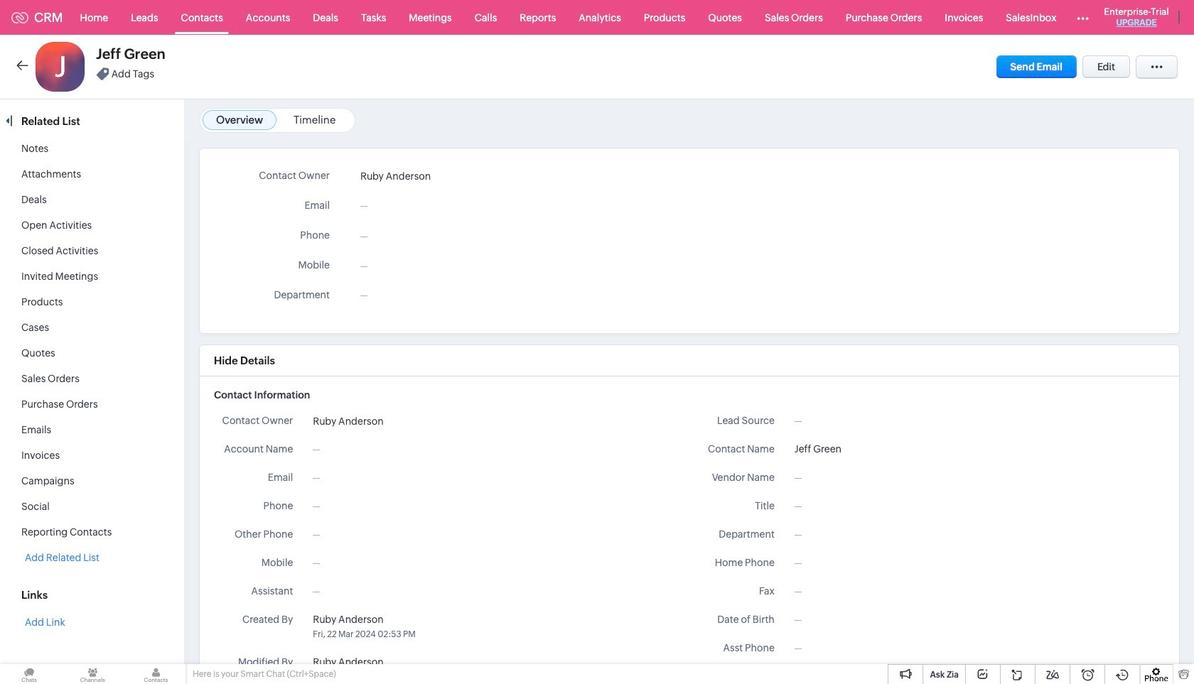 Task type: locate. For each thing, give the bounding box(es) containing it.
chats image
[[0, 665, 58, 685]]

create menu image
[[1190, 0, 1195, 34]]

Other Modules field
[[1068, 6, 1099, 29]]



Task type: describe. For each thing, give the bounding box(es) containing it.
logo image
[[11, 12, 28, 23]]

channels image
[[63, 665, 122, 685]]

contacts image
[[127, 665, 185, 685]]



Task type: vqa. For each thing, say whether or not it's contained in the screenshot.
"Channels" Image
yes



